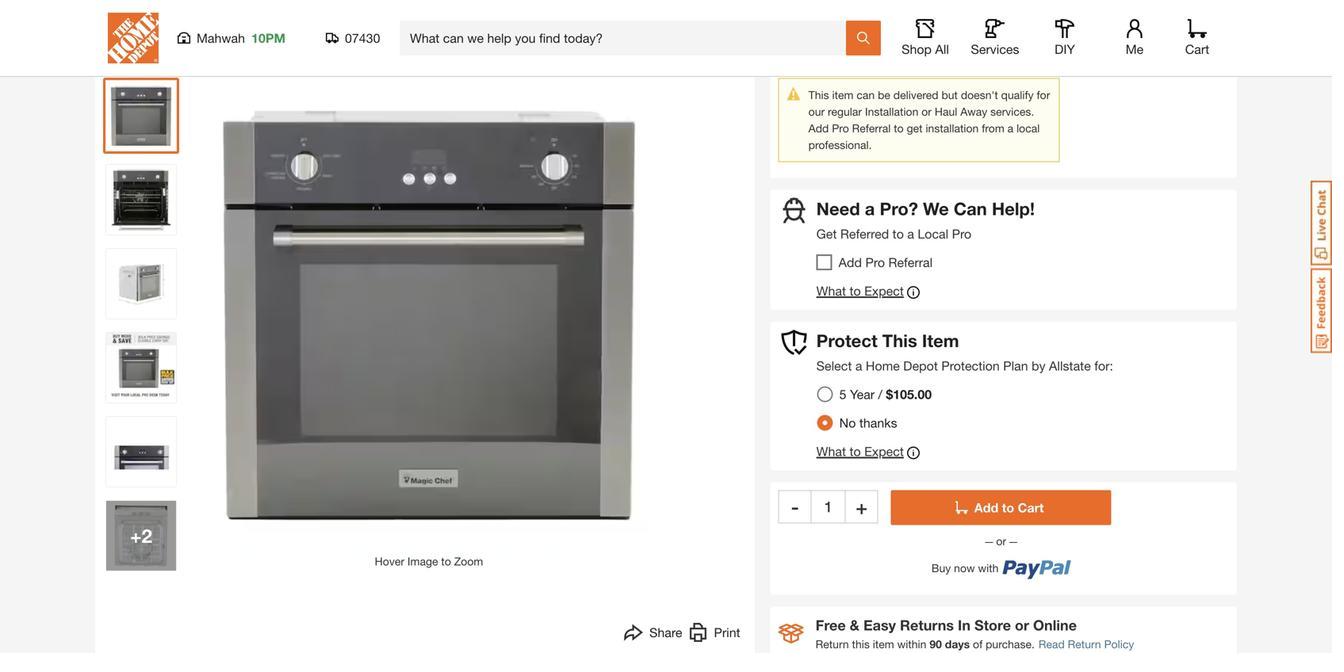 Task type: locate. For each thing, give the bounding box(es) containing it.
pro?
[[880, 198, 918, 219]]

steel
[[183, 7, 225, 28]]

0 vertical spatial pro
[[832, 122, 849, 135]]

1 vertical spatial cart
[[1018, 500, 1044, 516]]

1 horizontal spatial pro
[[865, 255, 885, 270]]

or left haul
[[922, 105, 932, 118]]

2 horizontal spatial dec
[[987, 5, 1008, 18]]

1 vertical spatial or
[[993, 535, 1009, 548]]

available inside 'thursday, dec 21 186 available'
[[954, 22, 997, 35]]

answers
[[289, 35, 331, 48]]

0 vertical spatial &
[[279, 35, 286, 48]]

What can we help you find today? search field
[[410, 21, 845, 55]]

1 vertical spatial +
[[130, 525, 142, 547]]

item down easy
[[873, 638, 894, 651]]

1 vertical spatial expect
[[864, 444, 904, 459]]

pro
[[832, 122, 849, 135], [952, 227, 971, 242], [865, 255, 885, 270]]

available down '19'
[[809, 22, 852, 35]]

1 vertical spatial &
[[850, 617, 860, 634]]

0 vertical spatial cart
[[1185, 42, 1209, 57]]

cart
[[1185, 42, 1209, 57], [1018, 500, 1044, 516]]

0 vertical spatial with
[[445, 0, 480, 6]]

year
[[850, 387, 875, 402]]

this item can be delivered but doesn't qualify for our regular installation or haul away services. add pro referral to get installation from a local professional.
[[808, 89, 1050, 152]]

protect
[[816, 330, 877, 351]]

2 horizontal spatial add
[[974, 500, 999, 516]]

0 horizontal spatial &
[[279, 35, 286, 48]]

& for questions
[[279, 35, 286, 48]]

item up regular
[[832, 89, 854, 102]]

referral
[[852, 122, 891, 135], [888, 255, 933, 270]]

of
[[973, 638, 983, 651]]

for:
[[1094, 359, 1113, 374]]

1 vertical spatial with
[[978, 562, 999, 575]]

what to expect button for select
[[816, 444, 920, 463]]

dec left '21'
[[987, 5, 1008, 18]]

0 vertical spatial what
[[816, 284, 846, 299]]

with right 'oven'
[[445, 0, 480, 6]]

0 horizontal spatial +
[[130, 525, 142, 547]]

mahwah 10pm
[[197, 31, 285, 46]]

depot
[[903, 359, 938, 374]]

this inside "this item can be delivered but doesn't qualify for our regular installation or haul away services. add pro referral to get installation from a local professional."
[[808, 89, 829, 102]]

what to expect for we
[[816, 284, 904, 299]]

a down "services." at the right top of the page
[[1007, 122, 1013, 135]]

with inside the 24 in. 2.2 cu. ft. single electric wall oven with convection in stainless steel
[[445, 0, 480, 6]]

to left get
[[894, 122, 904, 135]]

0 vertical spatial this
[[808, 89, 829, 102]]

- left + button
[[791, 496, 799, 518]]

+ for + 2
[[130, 525, 142, 547]]

this
[[852, 638, 870, 651]]

1 vertical spatial item
[[873, 638, 894, 651]]

regular
[[828, 105, 862, 118]]

add to cart
[[974, 500, 1044, 516]]

1 horizontal spatial &
[[850, 617, 860, 634]]

what for protect this item
[[816, 444, 846, 459]]

& left answers
[[279, 35, 286, 48]]

expect down add pro referral
[[864, 284, 904, 299]]

0 horizontal spatial pro
[[832, 122, 849, 135]]

to inside need a pro? we can help! get referred to a local pro
[[893, 227, 904, 242]]

now
[[954, 562, 975, 575]]

add down referred
[[839, 255, 862, 270]]

1 horizontal spatial -
[[827, 5, 831, 18]]

cart up buy now with button
[[1018, 500, 1044, 516]]

this
[[808, 89, 829, 102], [882, 330, 917, 351]]

our
[[808, 105, 825, 118]]

with inside button
[[978, 562, 999, 575]]

2 vertical spatial or
[[1015, 617, 1029, 634]]

a inside protect this item select a home depot protection plan by allstate for:
[[855, 359, 862, 374]]

0 vertical spatial +
[[856, 496, 867, 518]]

1 vertical spatial what to expect button
[[816, 444, 920, 463]]

1 vertical spatial add
[[839, 255, 862, 270]]

pro down referred
[[865, 255, 885, 270]]

what down "no"
[[816, 444, 846, 459]]

0 horizontal spatial with
[[445, 0, 480, 6]]

referred
[[840, 227, 889, 242]]

expect
[[864, 284, 904, 299], [864, 444, 904, 459]]

0 vertical spatial -
[[827, 5, 831, 18]]

questions
[[225, 35, 276, 48]]

available down thursday,
[[954, 22, 997, 35]]

2 expect from the top
[[864, 444, 904, 459]]

2
[[142, 525, 152, 547]]

what to expect down add pro referral
[[816, 284, 904, 299]]

2 horizontal spatial or
[[1015, 617, 1029, 634]]

1 horizontal spatial add
[[839, 255, 862, 270]]

thursday,
[[932, 5, 984, 18]]

add for add to cart
[[974, 500, 999, 516]]

thursday, dec 21 186 available
[[932, 5, 1024, 35]]

&
[[279, 35, 286, 48], [850, 617, 860, 634]]

1 horizontal spatial dec
[[834, 5, 855, 18]]

2 what to expect button from the top
[[816, 444, 920, 463]]

print
[[714, 625, 740, 640]]

(170)
[[334, 35, 359, 48]]

local
[[918, 227, 948, 242]]

dec left 22
[[834, 5, 855, 18]]

1 what to expect from the top
[[816, 284, 904, 299]]

0 horizontal spatial return
[[816, 638, 849, 651]]

convection
[[485, 0, 579, 6]]

what to expect button down add pro referral
[[816, 283, 920, 302]]

qualify
[[1001, 89, 1034, 102]]

1 available from the left
[[809, 22, 852, 35]]

return right 'read'
[[1068, 638, 1101, 651]]

item
[[832, 89, 854, 102], [873, 638, 894, 651]]

0 horizontal spatial dec
[[787, 5, 808, 18]]

to inside "this item can be delivered but doesn't qualify for our regular installation or haul away services. add pro referral to get installation from a local professional."
[[894, 122, 904, 135]]

hover image to zoom
[[375, 555, 483, 568]]

no
[[839, 416, 856, 431]]

this inside protect this item select a home depot protection plan by allstate for:
[[882, 330, 917, 351]]

all
[[935, 42, 949, 57]]

& up the this at the right
[[850, 617, 860, 634]]

5
[[839, 387, 846, 402]]

days
[[945, 638, 970, 651]]

pro up professional.
[[832, 122, 849, 135]]

1 horizontal spatial or
[[993, 535, 1009, 548]]

1 what from the top
[[816, 284, 846, 299]]

installation
[[865, 105, 918, 118]]

buy now with
[[932, 562, 999, 575]]

- button
[[778, 491, 812, 524]]

3 dec from the left
[[987, 5, 1008, 18]]

2 what to expect from the top
[[816, 444, 904, 459]]

1 vertical spatial referral
[[888, 255, 933, 270]]

0 vertical spatial referral
[[852, 122, 891, 135]]

+ 2
[[130, 525, 152, 547]]

1 expect from the top
[[864, 284, 904, 299]]

can
[[857, 89, 875, 102]]

services.
[[990, 105, 1034, 118]]

(659) button
[[97, 29, 206, 54]]

share button
[[624, 623, 682, 647]]

services
[[971, 42, 1019, 57]]

to
[[894, 122, 904, 135], [893, 227, 904, 242], [850, 284, 861, 299], [850, 444, 861, 459], [1002, 500, 1014, 516], [441, 555, 451, 568]]

electric
[[289, 0, 352, 6]]

doesn't
[[961, 89, 998, 102]]

stainless steel magic chef single electric wall ovens mcswoe24s 40.2 image
[[106, 249, 176, 319]]

+ inside button
[[856, 496, 867, 518]]

protection
[[941, 359, 1000, 374]]

2 horizontal spatial pro
[[952, 227, 971, 242]]

referral down 'installation' at the right top of the page
[[852, 122, 891, 135]]

by
[[1032, 359, 1046, 374]]

0 vertical spatial what to expect
[[816, 284, 904, 299]]

1 what to expect button from the top
[[816, 283, 920, 302]]

online
[[1033, 617, 1077, 634]]

07430
[[345, 31, 380, 46]]

add down 'our' on the right of page
[[808, 122, 829, 135]]

1 vertical spatial pro
[[952, 227, 971, 242]]

1 vertical spatial what to expect
[[816, 444, 904, 459]]

this up 'our' on the right of page
[[808, 89, 829, 102]]

option group
[[811, 380, 944, 437]]

0 horizontal spatial this
[[808, 89, 829, 102]]

stainless
[[103, 7, 179, 28]]

to left zoom
[[441, 555, 451, 568]]

or inside the 'free & easy returns in store or online return this item within 90 days of purchase. read return policy'
[[1015, 617, 1029, 634]]

- right '19'
[[827, 5, 831, 18]]

0 horizontal spatial add
[[808, 122, 829, 135]]

services button
[[970, 19, 1020, 57]]

shop all
[[902, 42, 949, 57]]

this up 'home'
[[882, 330, 917, 351]]

21
[[1012, 5, 1024, 18]]

2 vertical spatial add
[[974, 500, 999, 516]]

1 horizontal spatial with
[[978, 562, 999, 575]]

what to expect for select
[[816, 444, 904, 459]]

available inside dec 19 - dec 22 available
[[809, 22, 852, 35]]

0 horizontal spatial item
[[832, 89, 854, 102]]

with right now
[[978, 562, 999, 575]]

pro down can
[[952, 227, 971, 242]]

dec left '19'
[[787, 5, 808, 18]]

1 horizontal spatial available
[[954, 22, 997, 35]]

return
[[816, 638, 849, 651], [1068, 638, 1101, 651]]

0 vertical spatial item
[[832, 89, 854, 102]]

or up buy now with button
[[993, 535, 1009, 548]]

add inside button
[[974, 500, 999, 516]]

24 in. 2.2 cu. ft. single electric wall oven with convection in stainless steel
[[103, 0, 599, 28]]

90
[[930, 638, 942, 651]]

1 horizontal spatial cart
[[1185, 42, 1209, 57]]

a
[[1007, 122, 1013, 135], [865, 198, 875, 219], [907, 227, 914, 242], [855, 359, 862, 374]]

protect this item select a home depot protection plan by allstate for:
[[816, 330, 1113, 374]]

1 vertical spatial what
[[816, 444, 846, 459]]

0 horizontal spatial or
[[922, 105, 932, 118]]

what to expect down no thanks
[[816, 444, 904, 459]]

0 vertical spatial expect
[[864, 284, 904, 299]]

2 what from the top
[[816, 444, 846, 459]]

cart right 'me' at the right
[[1185, 42, 1209, 57]]

1 horizontal spatial +
[[856, 496, 867, 518]]

dec
[[787, 5, 808, 18], [834, 5, 855, 18], [987, 5, 1008, 18]]

what up protect
[[816, 284, 846, 299]]

1 horizontal spatial item
[[873, 638, 894, 651]]

0 horizontal spatial -
[[791, 496, 799, 518]]

what to expect button down no thanks
[[816, 444, 920, 463]]

2 return from the left
[[1068, 638, 1101, 651]]

07430 button
[[326, 30, 381, 46]]

help!
[[992, 198, 1035, 219]]

1 vertical spatial -
[[791, 496, 799, 518]]

expect for select
[[864, 444, 904, 459]]

0 vertical spatial what to expect button
[[816, 283, 920, 302]]

return down free
[[816, 638, 849, 651]]

0 horizontal spatial available
[[809, 22, 852, 35]]

what to expect button for we
[[816, 283, 920, 302]]

or inside "this item can be delivered but doesn't qualify for our regular installation or haul away services. add pro referral to get installation from a local professional."
[[922, 105, 932, 118]]

a left 'home'
[[855, 359, 862, 374]]

0 horizontal spatial cart
[[1018, 500, 1044, 516]]

plan
[[1003, 359, 1028, 374]]

None field
[[812, 491, 845, 524]]

in.
[[127, 0, 147, 6]]

add up buy now with button
[[974, 500, 999, 516]]

& inside the 'free & easy returns in store or online return this item within 90 days of purchase. read return policy'
[[850, 617, 860, 634]]

0 vertical spatial or
[[922, 105, 932, 118]]

1 horizontal spatial return
[[1068, 638, 1101, 651]]

2 available from the left
[[954, 22, 997, 35]]

available
[[809, 22, 852, 35], [954, 22, 997, 35]]

1 vertical spatial this
[[882, 330, 917, 351]]

need a pro? we can help! get referred to a local pro
[[816, 198, 1035, 242]]

186
[[932, 22, 951, 35]]

what
[[816, 284, 846, 299], [816, 444, 846, 459]]

to up buy now with button
[[1002, 500, 1014, 516]]

need
[[816, 198, 860, 219]]

feedback link image
[[1311, 268, 1332, 354]]

0 vertical spatial add
[[808, 122, 829, 135]]

1 horizontal spatial this
[[882, 330, 917, 351]]

referral down local at the top of page
[[888, 255, 933, 270]]

or up purchase.
[[1015, 617, 1029, 634]]

store
[[974, 617, 1011, 634]]

to down pro?
[[893, 227, 904, 242]]

- inside dec 19 - dec 22 available
[[827, 5, 831, 18]]

expect down thanks at the bottom
[[864, 444, 904, 459]]



Task type: describe. For each thing, give the bounding box(es) containing it.
wall
[[357, 0, 392, 6]]

for
[[1037, 89, 1050, 102]]

pro inside need a pro? we can help! get referred to a local pro
[[952, 227, 971, 242]]

stainless steel magic chef single electric wall ovens mcswoe24s 1d.4 image
[[106, 417, 176, 487]]

within
[[897, 638, 926, 651]]

free
[[787, 47, 816, 60]]

2 vertical spatial pro
[[865, 255, 885, 270]]

policy
[[1104, 638, 1134, 651]]

to down add pro referral
[[850, 284, 861, 299]]

what for need a pro? we can help!
[[816, 284, 846, 299]]

oven
[[397, 0, 440, 6]]

free & easy returns in store or online return this item within 90 days of purchase. read return policy
[[816, 617, 1134, 651]]

can
[[954, 198, 987, 219]]

installation
[[926, 122, 979, 135]]

me button
[[1109, 19, 1160, 57]]

single
[[233, 0, 284, 6]]

we
[[923, 198, 949, 219]]

the home depot logo image
[[108, 13, 159, 63]]

(659)
[[179, 36, 200, 47]]

pro inside "this item can be delivered but doesn't qualify for our regular installation or haul away services. add pro referral to get installation from a local professional."
[[832, 122, 849, 135]]

diy button
[[1039, 19, 1090, 57]]

shop all button
[[900, 19, 951, 57]]

stainless steel magic chef single electric wall ovens mcswoe24s a0.3 image
[[106, 333, 176, 403]]

shop
[[902, 42, 932, 57]]

to inside hover image to zoom button
[[441, 555, 451, 568]]

a inside "this item can be delivered but doesn't qualify for our regular installation or haul away services. add pro referral to get installation from a local professional."
[[1007, 122, 1013, 135]]

delivered
[[893, 89, 938, 102]]

buy now with button
[[891, 550, 1111, 580]]

mahwah
[[197, 31, 245, 46]]

read
[[1039, 638, 1065, 651]]

in
[[584, 0, 599, 6]]

4 stars image
[[103, 35, 173, 48]]

easy
[[863, 617, 896, 634]]

referral inside "this item can be delivered but doesn't qualify for our regular installation or haul away services. add pro referral to get installation from a local professional."
[[852, 122, 891, 135]]

to down "no"
[[850, 444, 861, 459]]

diy
[[1055, 42, 1075, 57]]

10pm
[[251, 31, 285, 46]]

/
[[878, 387, 882, 402]]

item inside the 'free & easy returns in store or online return this item within 90 days of purchase. read return policy'
[[873, 638, 894, 651]]

local
[[1017, 122, 1040, 135]]

but
[[942, 89, 958, 102]]

cu.
[[181, 0, 206, 6]]

print button
[[689, 623, 740, 647]]

me
[[1126, 42, 1144, 57]]

(659) link
[[97, 29, 219, 54]]

1 return from the left
[[816, 638, 849, 651]]

a up referred
[[865, 198, 875, 219]]

home
[[866, 359, 900, 374]]

1 dec from the left
[[787, 5, 808, 18]]

from
[[982, 122, 1004, 135]]

stainless steel magic chef single electric wall ovens mcswoe24s 64.0 image
[[106, 81, 176, 151]]

2 dec from the left
[[834, 5, 855, 18]]

+ button
[[845, 491, 878, 524]]

hover
[[375, 555, 404, 568]]

add pro referral
[[839, 255, 933, 270]]

ft.
[[211, 0, 228, 6]]

dec 19 - dec 22 available
[[787, 5, 871, 35]]

share
[[649, 625, 682, 640]]

image
[[407, 555, 438, 568]]

a left local at the top of page
[[907, 227, 914, 242]]

add to cart button
[[891, 491, 1111, 525]]

purchase.
[[986, 638, 1035, 651]]

haul
[[935, 105, 957, 118]]

get
[[907, 122, 923, 135]]

thanks
[[859, 416, 897, 431]]

stainless steel magic chef single electric wall ovens mcswoe24s 66.5 image
[[106, 501, 176, 571]]

select
[[816, 359, 852, 374]]

add for add pro referral
[[839, 255, 862, 270]]

24
[[103, 0, 122, 6]]

hover image to zoom button
[[191, 78, 667, 570]]

cart link
[[1180, 19, 1215, 57]]

read return policy link
[[1039, 636, 1134, 653]]

to inside "add to cart" button
[[1002, 500, 1014, 516]]

& for free
[[850, 617, 860, 634]]

22
[[858, 5, 871, 18]]

icon image
[[778, 624, 804, 644]]

in
[[958, 617, 971, 634]]

stainless steel magic chef single electric wall ovens mcswoe24s e1.1 image
[[106, 165, 176, 235]]

live chat image
[[1311, 181, 1332, 266]]

19
[[811, 5, 823, 18]]

dec inside 'thursday, dec 21 186 available'
[[987, 5, 1008, 18]]

item
[[922, 330, 959, 351]]

expect for we
[[864, 284, 904, 299]]

+ for +
[[856, 496, 867, 518]]

2.2
[[152, 0, 176, 6]]

add inside "this item can be delivered but doesn't qualify for our regular installation or haul away services. add pro referral to get installation from a local professional."
[[808, 122, 829, 135]]

professional.
[[808, 138, 872, 152]]

get
[[816, 227, 837, 242]]

item inside "this item can be delivered but doesn't qualify for our regular installation or haul away services. add pro referral to get installation from a local professional."
[[832, 89, 854, 102]]

returns
[[900, 617, 954, 634]]

allstate
[[1049, 359, 1091, 374]]

be
[[878, 89, 890, 102]]

zoom
[[454, 555, 483, 568]]

- inside button
[[791, 496, 799, 518]]

$105.00
[[886, 387, 932, 402]]

away
[[960, 105, 987, 118]]

no thanks
[[839, 416, 897, 431]]

option group containing 5 year /
[[811, 380, 944, 437]]

questions & answers (170)
[[225, 35, 359, 48]]

cart inside button
[[1018, 500, 1044, 516]]



Task type: vqa. For each thing, say whether or not it's contained in the screenshot.
Get
yes



